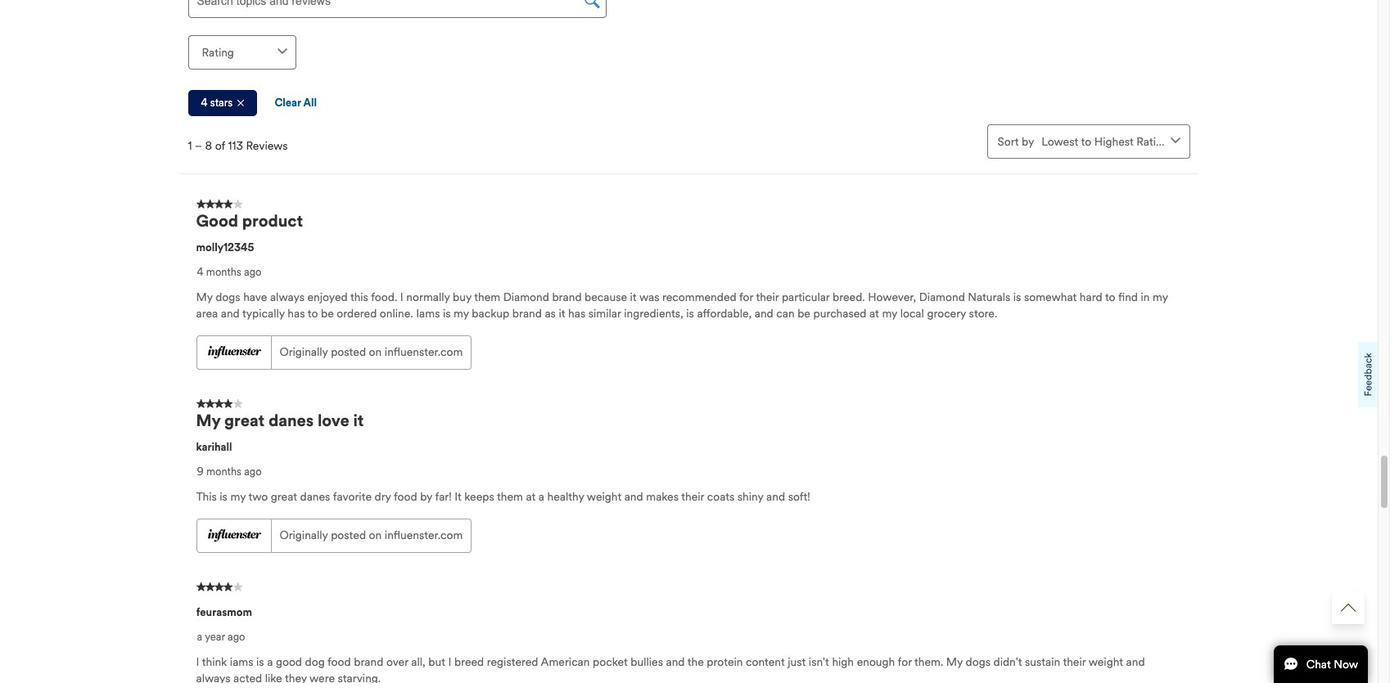 Task type: vqa. For each thing, say whether or not it's contained in the screenshot.
topmost Bedding
no



Task type: describe. For each thing, give the bounding box(es) containing it.
iams
[[230, 656, 253, 669]]

content
[[746, 656, 785, 669]]

at inside my dogs have always enjoyed this food. i normally buy them diamond brand because it was recommended for their particular breed. however, diamond naturals is somewhat hard to find in my area and typically has to be ordered online. iams is my backup brand as it has similar ingredients, is affordable, and can be purchased at my local grocery store.
[[870, 307, 879, 321]]

my for my great danes love it
[[196, 411, 220, 431]]

my down however,
[[882, 307, 897, 321]]

Search topics and reviews text field
[[188, 0, 606, 18]]

soft!
[[788, 490, 810, 504]]

local
[[900, 307, 924, 321]]

influenster.com for my great danes love it
[[385, 529, 463, 543]]

of
[[215, 140, 225, 153]]

naturals
[[968, 290, 1011, 304]]

always inside i think iams is a good dog food brand over all, but i breed registered american pocket bullies and the protein content just isn't high enough for them. my dogs didn't sustain their weight and always acted like they were starving.
[[196, 672, 231, 684]]

good
[[196, 211, 238, 231]]

posted for my great danes love it
[[331, 529, 366, 543]]

love
[[318, 411, 349, 431]]

1 has from the left
[[288, 307, 305, 321]]

pocket
[[593, 656, 628, 669]]

hard
[[1080, 290, 1103, 304]]

originally posted on influenster.com for good product
[[280, 345, 463, 359]]

find
[[1118, 290, 1138, 304]]

my left two
[[230, 490, 246, 504]]

affordable,
[[697, 307, 752, 321]]

recommended
[[662, 290, 737, 304]]

on for good product
[[369, 345, 382, 359]]

reviews
[[246, 140, 288, 153]]

9
[[197, 466, 204, 479]]

2 vertical spatial ago
[[228, 631, 245, 644]]

high
[[832, 656, 854, 669]]

just
[[788, 656, 806, 669]]

dry
[[375, 490, 391, 504]]

were
[[309, 672, 335, 684]]

in
[[1141, 290, 1150, 304]]

shiny
[[738, 490, 764, 504]]

my great danes love it
[[196, 411, 364, 431]]

1 vertical spatial great
[[271, 490, 297, 504]]

online.
[[380, 307, 413, 321]]

keeps
[[464, 490, 494, 504]]

1 diamond from the left
[[503, 290, 549, 304]]

remove filter image
[[238, 99, 244, 107]]

particular
[[782, 290, 830, 304]]

my dogs have always enjoyed this food. i normally buy them diamond brand because it was recommended for their particular breed. however, diamond naturals is somewhat hard to find in my area and typically has to be ordered online. iams is my backup brand as it has similar ingredients, is affordable, and can be purchased at my local grocery store.
[[196, 290, 1168, 321]]

it
[[455, 490, 462, 504]]

2 horizontal spatial brand
[[552, 290, 582, 304]]

enough
[[857, 656, 895, 669]]

4 for 4 months ago
[[197, 266, 204, 279]]

2 has from the left
[[568, 307, 586, 321]]

grocery
[[927, 307, 966, 321]]

somewhat
[[1024, 290, 1077, 304]]

them inside my dogs have always enjoyed this food. i normally buy them diamond brand because it was recommended for their particular breed. however, diamond naturals is somewhat hard to find in my area and typically has to be ordered online. iams is my backup brand as it has similar ingredients, is affordable, and can be purchased at my local grocery store.
[[474, 290, 500, 304]]

purchased
[[814, 307, 867, 321]]

over
[[386, 656, 408, 669]]

1 be from the left
[[321, 307, 334, 321]]

coats
[[707, 490, 735, 504]]

breed
[[454, 656, 484, 669]]

0 vertical spatial weight
[[587, 490, 622, 504]]

all
[[303, 97, 317, 110]]

ordered
[[337, 307, 377, 321]]

stars
[[210, 97, 233, 110]]

bullies
[[631, 656, 663, 669]]

good product
[[196, 211, 303, 231]]

styled arrow button link
[[1332, 592, 1365, 625]]

for inside my dogs have always enjoyed this food. i normally buy them diamond brand because it was recommended for their particular breed. however, diamond naturals is somewhat hard to find in my area and typically has to be ordered online. iams is my backup brand as it has similar ingredients, is affordable, and can be purchased at my local grocery store.
[[739, 290, 753, 304]]

good
[[276, 656, 302, 669]]

1 vertical spatial to
[[308, 307, 318, 321]]

4 months ago
[[197, 266, 262, 279]]

1 vertical spatial a
[[197, 631, 202, 644]]

8
[[205, 140, 212, 153]]

starving.
[[338, 672, 381, 684]]

breed.
[[833, 290, 865, 304]]

2 diamond from the left
[[919, 290, 965, 304]]

however,
[[868, 290, 916, 304]]

ago for product
[[244, 266, 262, 279]]

their inside my dogs have always enjoyed this food. i normally buy them diamond brand because it was recommended for their particular breed. however, diamond naturals is somewhat hard to find in my area and typically has to be ordered online. iams is my backup brand as it has similar ingredients, is affordable, and can be purchased at my local grocery store.
[[756, 290, 779, 304]]

originally for great
[[280, 529, 328, 543]]

clear all button
[[262, 90, 330, 117]]

1 horizontal spatial food
[[394, 490, 417, 504]]

4 stars
[[201, 97, 233, 110]]

didn't
[[994, 656, 1022, 669]]

my right the in
[[1153, 290, 1168, 304]]

weight inside i think iams is a good dog food brand over all, but i breed registered american pocket bullies and the protein content just isn't high enough for them. my dogs didn't sustain their weight and always acted like they were starving.
[[1089, 656, 1123, 669]]

1 vertical spatial danes
[[300, 490, 330, 504]]

far!
[[435, 490, 452, 504]]

i think iams is a good dog food brand over all, but i breed registered american pocket bullies and the protein content just isn't high enough for them. my dogs didn't sustain their weight and always acted like they were starving.
[[196, 656, 1145, 684]]

i inside my dogs have always enjoyed this food. i normally buy them diamond brand because it was recommended for their particular breed. however, diamond naturals is somewhat hard to find in my area and typically has to be ordered online. iams is my backup brand as it has similar ingredients, is affordable, and can be purchased at my local grocery store.
[[400, 290, 403, 304]]

originally for product
[[280, 345, 328, 359]]

this is my two great danes favorite dry food by far! it keeps them at a healthy weight and makes their coats shiny and soft!
[[196, 490, 810, 504]]

healthy
[[547, 490, 584, 504]]

this
[[196, 490, 217, 504]]

but
[[428, 656, 445, 669]]

typically
[[242, 307, 285, 321]]

buy
[[453, 290, 472, 304]]

as
[[545, 307, 556, 321]]

was
[[639, 290, 660, 304]]



Task type: locate. For each thing, give the bounding box(es) containing it.
i right but
[[448, 656, 452, 669]]

4 inside reviews region
[[197, 266, 204, 279]]

their inside i think iams is a good dog food brand over all, but i breed registered american pocket bullies and the protein content just isn't high enough for them. my dogs didn't sustain their weight and always acted like they were starving.
[[1063, 656, 1086, 669]]

0 vertical spatial dogs
[[216, 290, 240, 304]]

1 horizontal spatial great
[[271, 490, 297, 504]]

2 posted from the top
[[331, 529, 366, 543]]

0 vertical spatial months
[[206, 266, 241, 279]]

1 horizontal spatial be
[[798, 307, 811, 321]]

on down the ordered
[[369, 345, 382, 359]]

food.
[[371, 290, 397, 304]]

1 vertical spatial my
[[196, 411, 220, 431]]

at
[[870, 307, 879, 321], [526, 490, 536, 504]]

diamond up grocery
[[919, 290, 965, 304]]

always inside my dogs have always enjoyed this food. i normally buy them diamond brand because it was recommended for their particular breed. however, diamond naturals is somewhat hard to find in my area and typically has to be ordered online. iams is my backup brand as it has similar ingredients, is affordable, and can be purchased at my local grocery store.
[[270, 290, 305, 304]]

0 horizontal spatial has
[[288, 307, 305, 321]]

iams
[[416, 307, 440, 321]]

a inside i think iams is a good dog food brand over all, but i breed registered american pocket bullies and the protein content just isn't high enough for them. my dogs didn't sustain their weight and always acted like they were starving.
[[267, 656, 273, 669]]

0 vertical spatial at
[[870, 307, 879, 321]]

them
[[474, 290, 500, 304], [497, 490, 523, 504]]

brand up as
[[552, 290, 582, 304]]

0 vertical spatial great
[[224, 411, 265, 431]]

posted for good product
[[331, 345, 366, 359]]

be
[[321, 307, 334, 321], [798, 307, 811, 321]]

originally posted on influenster.com
[[280, 345, 463, 359], [280, 529, 463, 543]]

food left by
[[394, 490, 417, 504]]

0 vertical spatial my
[[196, 290, 213, 304]]

always down think on the bottom of the page
[[196, 672, 231, 684]]

1 horizontal spatial to
[[1105, 290, 1116, 304]]

0 horizontal spatial weight
[[587, 490, 622, 504]]

0 horizontal spatial for
[[739, 290, 753, 304]]

my inside my dogs have always enjoyed this food. i normally buy them diamond brand because it was recommended for their particular breed. however, diamond naturals is somewhat hard to find in my area and typically has to be ordered online. iams is my backup brand as it has similar ingredients, is affordable, and can be purchased at my local grocery store.
[[196, 290, 213, 304]]

my up "area"
[[196, 290, 213, 304]]

1
[[188, 140, 192, 153]]

great right two
[[271, 490, 297, 504]]

0 vertical spatial them
[[474, 290, 500, 304]]

on down dry
[[369, 529, 382, 543]]

is inside i think iams is a good dog food brand over all, but i breed registered american pocket bullies and the protein content just isn't high enough for them. my dogs didn't sustain their weight and always acted like they were starving.
[[256, 656, 264, 669]]

0 horizontal spatial it
[[353, 411, 364, 431]]

danes left favorite
[[300, 490, 330, 504]]

on for my great danes love it
[[369, 529, 382, 543]]

store.
[[969, 307, 998, 321]]

backup
[[472, 307, 509, 321]]

makes
[[646, 490, 679, 504]]

0 horizontal spatial diamond
[[503, 290, 549, 304]]

influenster.com
[[385, 345, 463, 359], [385, 529, 463, 543]]

originally posted on influenster.com for my great danes love it
[[280, 529, 463, 543]]

two
[[248, 490, 268, 504]]

2 vertical spatial a
[[267, 656, 273, 669]]

danes
[[269, 411, 314, 431], [300, 490, 330, 504]]

2 horizontal spatial a
[[539, 490, 545, 504]]

on
[[369, 345, 382, 359], [369, 529, 382, 543]]

ago right year at the left bottom of page
[[228, 631, 245, 644]]

2 influenster.com from the top
[[385, 529, 463, 543]]

posted down the ordered
[[331, 345, 366, 359]]

weight right sustain
[[1089, 656, 1123, 669]]

registered
[[487, 656, 538, 669]]

has right the typically
[[288, 307, 305, 321]]

this
[[350, 290, 368, 304]]

for inside i think iams is a good dog food brand over all, but i breed registered american pocket bullies and the protein content just isn't high enough for them. my dogs didn't sustain their weight and always acted like they were starving.
[[898, 656, 912, 669]]

it left was
[[630, 290, 637, 304]]

1 vertical spatial them
[[497, 490, 523, 504]]

because
[[585, 290, 627, 304]]

0 vertical spatial food
[[394, 490, 417, 504]]

1 originally from the top
[[280, 345, 328, 359]]

is
[[1014, 290, 1021, 304], [443, 307, 451, 321], [686, 307, 694, 321], [220, 490, 228, 504], [256, 656, 264, 669]]

originally posted on influenster.com down dry
[[280, 529, 463, 543]]

2 originally posted on influenster.com from the top
[[280, 529, 463, 543]]

0 vertical spatial 4
[[201, 97, 208, 110]]

0 vertical spatial posted
[[331, 345, 366, 359]]

0 vertical spatial influenster.com
[[385, 345, 463, 359]]

favorite
[[333, 490, 372, 504]]

0 vertical spatial it
[[630, 290, 637, 304]]

2 horizontal spatial i
[[448, 656, 452, 669]]

great up 9 months ago
[[224, 411, 265, 431]]

0 horizontal spatial a
[[197, 631, 202, 644]]

my
[[196, 290, 213, 304], [196, 411, 220, 431], [946, 656, 963, 669]]

1 horizontal spatial a
[[267, 656, 273, 669]]

clear
[[275, 97, 301, 110]]

brand inside i think iams is a good dog food brand over all, but i breed registered american pocket bullies and the protein content just isn't high enough for them. my dogs didn't sustain their weight and always acted like they were starving.
[[354, 656, 383, 669]]

to left find
[[1105, 290, 1116, 304]]

always up the typically
[[270, 290, 305, 304]]

my down buy
[[454, 307, 469, 321]]

influenster.com down iams
[[385, 345, 463, 359]]

to down enjoyed at the left top of the page
[[308, 307, 318, 321]]

a
[[539, 490, 545, 504], [197, 631, 202, 644], [267, 656, 273, 669]]

by
[[420, 490, 432, 504]]

and
[[221, 307, 240, 321], [755, 307, 774, 321], [625, 490, 643, 504], [767, 490, 785, 504], [666, 656, 685, 669], [1126, 656, 1145, 669]]

0 vertical spatial originally
[[280, 345, 328, 359]]

always
[[270, 290, 305, 304], [196, 672, 231, 684]]

2 vertical spatial brand
[[354, 656, 383, 669]]

9 months ago
[[197, 466, 262, 479]]

0 vertical spatial a
[[539, 490, 545, 504]]

1 vertical spatial always
[[196, 672, 231, 684]]

my right them.
[[946, 656, 963, 669]]

them.
[[915, 656, 944, 669]]

ingredients,
[[624, 307, 683, 321]]

it right as
[[559, 307, 565, 321]]

a left healthy
[[539, 490, 545, 504]]

0 vertical spatial brand
[[552, 290, 582, 304]]

–
[[195, 140, 202, 153]]

food up were
[[328, 656, 351, 669]]

american
[[541, 656, 590, 669]]

influenster.com down by
[[385, 529, 463, 543]]

a up like in the bottom left of the page
[[267, 656, 273, 669]]

my
[[1153, 290, 1168, 304], [454, 307, 469, 321], [882, 307, 897, 321], [230, 490, 246, 504]]

food inside i think iams is a good dog food brand over all, but i breed registered american pocket bullies and the protein content just isn't high enough for them. my dogs didn't sustain their weight and always acted like they were starving.
[[328, 656, 351, 669]]

be down the particular
[[798, 307, 811, 321]]

0 vertical spatial originally posted on influenster.com
[[280, 345, 463, 359]]

dogs
[[216, 290, 240, 304], [966, 656, 991, 669]]

my up 9 at left
[[196, 411, 220, 431]]

i
[[400, 290, 403, 304], [196, 656, 199, 669], [448, 656, 452, 669]]

at down however,
[[870, 307, 879, 321]]

1 horizontal spatial dogs
[[966, 656, 991, 669]]

it right 'love'
[[353, 411, 364, 431]]

1 vertical spatial 4
[[197, 266, 204, 279]]

1 vertical spatial originally
[[280, 529, 328, 543]]

all,
[[411, 656, 426, 669]]

for up affordable,
[[739, 290, 753, 304]]

sustain
[[1025, 656, 1061, 669]]

4 up "area"
[[197, 266, 204, 279]]

their up can
[[756, 290, 779, 304]]

2 vertical spatial my
[[946, 656, 963, 669]]

my inside i think iams is a good dog food brand over all, but i breed registered american pocket bullies and the protein content just isn't high enough for them. my dogs didn't sustain their weight and always acted like they were starving.
[[946, 656, 963, 669]]

1 horizontal spatial their
[[756, 290, 779, 304]]

can
[[776, 307, 795, 321]]

it
[[630, 290, 637, 304], [559, 307, 565, 321], [353, 411, 364, 431]]

have
[[243, 290, 267, 304]]

0 horizontal spatial great
[[224, 411, 265, 431]]

1 vertical spatial for
[[898, 656, 912, 669]]

1 vertical spatial originally posted on influenster.com
[[280, 529, 463, 543]]

1 horizontal spatial weight
[[1089, 656, 1123, 669]]

2 horizontal spatial their
[[1063, 656, 1086, 669]]

0 horizontal spatial food
[[328, 656, 351, 669]]

food
[[394, 490, 417, 504], [328, 656, 351, 669]]

2 on from the top
[[369, 529, 382, 543]]

1 vertical spatial influenster.com
[[385, 529, 463, 543]]

influenster.com for good product
[[385, 345, 463, 359]]

0 horizontal spatial their
[[681, 490, 704, 504]]

1 influenster.com from the top
[[385, 345, 463, 359]]

1 horizontal spatial for
[[898, 656, 912, 669]]

weight right healthy
[[587, 490, 622, 504]]

originally
[[280, 345, 328, 359], [280, 529, 328, 543]]

their
[[756, 290, 779, 304], [681, 490, 704, 504], [1063, 656, 1086, 669]]

2 horizontal spatial it
[[630, 290, 637, 304]]

their right sustain
[[1063, 656, 1086, 669]]

a year ago
[[197, 631, 245, 644]]

0 horizontal spatial brand
[[354, 656, 383, 669]]

0 horizontal spatial to
[[308, 307, 318, 321]]

to
[[1105, 290, 1116, 304], [308, 307, 318, 321]]

dogs inside i think iams is a good dog food brand over all, but i breed registered american pocket bullies and the protein content just isn't high enough for them. my dogs didn't sustain their weight and always acted like they were starving.
[[966, 656, 991, 669]]

reviews region
[[180, 190, 1202, 684]]

1 horizontal spatial diamond
[[919, 290, 965, 304]]

0 horizontal spatial at
[[526, 490, 536, 504]]

product
[[242, 211, 303, 231]]

i up online.
[[400, 290, 403, 304]]

i left think on the bottom of the page
[[196, 656, 199, 669]]

protein
[[707, 656, 743, 669]]

1 vertical spatial it
[[559, 307, 565, 321]]

2 originally from the top
[[280, 529, 328, 543]]

1 vertical spatial on
[[369, 529, 382, 543]]

1 horizontal spatial brand
[[512, 307, 542, 321]]

0 horizontal spatial always
[[196, 672, 231, 684]]

the
[[688, 656, 704, 669]]

0 vertical spatial ago
[[244, 266, 262, 279]]

brand up the starving. on the left of the page
[[354, 656, 383, 669]]

None search field
[[188, 0, 606, 18]]

1 vertical spatial their
[[681, 490, 704, 504]]

1 horizontal spatial i
[[400, 290, 403, 304]]

1 vertical spatial ago
[[244, 466, 262, 479]]

think
[[202, 656, 227, 669]]

1 vertical spatial food
[[328, 656, 351, 669]]

them up backup
[[474, 290, 500, 304]]

113
[[228, 140, 243, 153]]

a left year at the left bottom of page
[[197, 631, 202, 644]]

0 vertical spatial always
[[270, 290, 305, 304]]

normally
[[406, 290, 450, 304]]

diamond
[[503, 290, 549, 304], [919, 290, 965, 304]]

year
[[205, 631, 225, 644]]

dogs down 4 months ago
[[216, 290, 240, 304]]

0 horizontal spatial dogs
[[216, 290, 240, 304]]

1 horizontal spatial always
[[270, 290, 305, 304]]

clear all
[[275, 97, 317, 110]]

2 vertical spatial their
[[1063, 656, 1086, 669]]

1 vertical spatial posted
[[331, 529, 366, 543]]

posted down favorite
[[331, 529, 366, 543]]

for left them.
[[898, 656, 912, 669]]

brand
[[552, 290, 582, 304], [512, 307, 542, 321], [354, 656, 383, 669]]

2 months from the top
[[206, 466, 241, 479]]

1 – 8 of 113 reviews
[[188, 140, 288, 153]]

dog
[[305, 656, 325, 669]]

0 vertical spatial for
[[739, 290, 753, 304]]

months up "area"
[[206, 266, 241, 279]]

ago
[[244, 266, 262, 279], [244, 466, 262, 479], [228, 631, 245, 644]]

ago for great
[[244, 466, 262, 479]]

has right as
[[568, 307, 586, 321]]

0 vertical spatial to
[[1105, 290, 1116, 304]]

1 months from the top
[[206, 266, 241, 279]]

2 vertical spatial it
[[353, 411, 364, 431]]

my for my dogs have always enjoyed this food. i normally buy them diamond brand because it was recommended for their particular breed. however, diamond naturals is somewhat hard to find in my area and typically has to be ordered online. iams is my backup brand as it has similar ingredients, is affordable, and can be purchased at my local grocery store.
[[196, 290, 213, 304]]

like
[[265, 672, 282, 684]]

0 vertical spatial danes
[[269, 411, 314, 431]]

1 vertical spatial brand
[[512, 307, 542, 321]]

1 on from the top
[[369, 345, 382, 359]]

dogs left didn't
[[966, 656, 991, 669]]

be down enjoyed at the left top of the page
[[321, 307, 334, 321]]

1 vertical spatial months
[[206, 466, 241, 479]]

4 left stars
[[201, 97, 208, 110]]

acted
[[233, 672, 262, 684]]

1 horizontal spatial at
[[870, 307, 879, 321]]

ago up "have" on the left of the page
[[244, 266, 262, 279]]

them right keeps
[[497, 490, 523, 504]]

months for good
[[206, 266, 241, 279]]

1 vertical spatial dogs
[[966, 656, 991, 669]]

0 vertical spatial on
[[369, 345, 382, 359]]

dogs inside my dogs have always enjoyed this food. i normally buy them diamond brand because it was recommended for their particular breed. however, diamond naturals is somewhat hard to find in my area and typically has to be ordered online. iams is my backup brand as it has similar ingredients, is affordable, and can be purchased at my local grocery store.
[[216, 290, 240, 304]]

great
[[224, 411, 265, 431], [271, 490, 297, 504]]

1 originally posted on influenster.com from the top
[[280, 345, 463, 359]]

brand left as
[[512, 307, 542, 321]]

they
[[285, 672, 307, 684]]

1 vertical spatial weight
[[1089, 656, 1123, 669]]

area
[[196, 307, 218, 321]]

similar
[[589, 307, 621, 321]]

months right 9 at left
[[206, 466, 241, 479]]

4 for 4 stars
[[201, 97, 208, 110]]

0 horizontal spatial i
[[196, 656, 199, 669]]

scroll to top image
[[1341, 601, 1356, 616]]

2 be from the left
[[798, 307, 811, 321]]

isn't
[[809, 656, 829, 669]]

danes left 'love'
[[269, 411, 314, 431]]

enjoyed
[[307, 290, 348, 304]]

0 horizontal spatial be
[[321, 307, 334, 321]]

1 posted from the top
[[331, 345, 366, 359]]

0 vertical spatial their
[[756, 290, 779, 304]]

their left the coats
[[681, 490, 704, 504]]

1 vertical spatial at
[[526, 490, 536, 504]]

1 horizontal spatial it
[[559, 307, 565, 321]]

months for my
[[206, 466, 241, 479]]

at left healthy
[[526, 490, 536, 504]]

diamond up as
[[503, 290, 549, 304]]

originally posted on influenster.com down the ordered
[[280, 345, 463, 359]]

ago up two
[[244, 466, 262, 479]]

1 horizontal spatial has
[[568, 307, 586, 321]]



